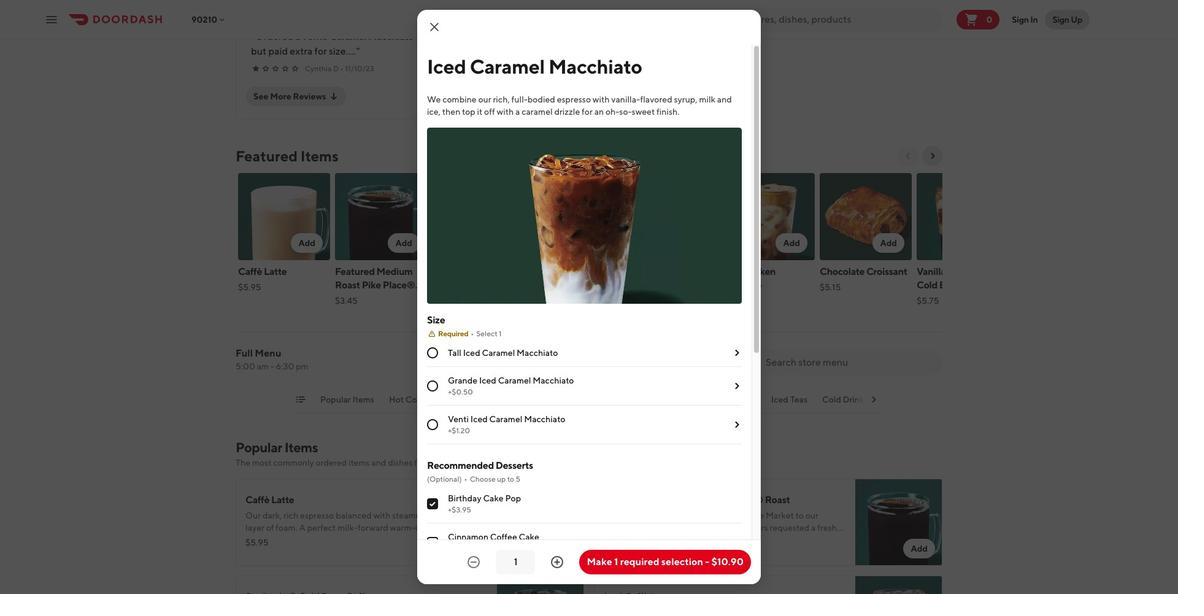 Task type: describe. For each thing, give the bounding box(es) containing it.
it
[[477, 107, 483, 117]]

see more reviews
[[254, 91, 326, 101]]

teas for hot teas
[[468, 395, 485, 405]]

make 1 required selection - $10.90
[[587, 556, 744, 568]]

full menu 5:00 am - 6:30 pm
[[236, 347, 309, 371]]

coffees for hot coffees
[[406, 395, 436, 405]]

select
[[477, 329, 498, 338]]

milk inside we combine our rich, full-bodied espresso with vanilla-flavored syrup, milk and ice, then top it off with a caramel drizzle for an oh-so-sweet finish.
[[699, 95, 716, 104]]

our
[[478, 95, 491, 104]]

items for popular items the most commonly ordered items and dishes from this store
[[285, 439, 318, 455]]

ordered
[[316, 458, 347, 468]]

cinnamon
[[448, 532, 489, 542]]

sign for sign up
[[1053, 14, 1070, 24]]

0 button
[[957, 10, 1000, 29]]

macchiato inside venti iced caramel macchiato +$1.20
[[524, 414, 566, 424]]

0 horizontal spatial caffè latte image
[[238, 173, 330, 260]]

milk-
[[338, 523, 358, 533]]

tall iced caramel macchiato
[[448, 348, 558, 358]]

dishes
[[388, 458, 413, 468]]

place® inside featured medium roast pike place® roast
[[383, 279, 415, 291]]

balanced
[[336, 511, 372, 521]]

increase quantity by 1 image
[[550, 555, 565, 570]]

hot teas
[[451, 395, 485, 405]]

top
[[462, 107, 476, 117]]

sign in link
[[1005, 7, 1046, 32]]

caramel up rich, at the left top of page
[[470, 55, 545, 78]]

and inside caffè latte our dark, rich espresso balanced with steamed milk and a light layer of foam. a perfect milk-forward warm-up. $5.95
[[446, 511, 460, 521]]

from
[[414, 458, 433, 468]]

caffè for caffè latte
[[238, 266, 262, 277]]

$5.45
[[529, 296, 552, 306]]

• inside size group
[[471, 329, 474, 338]]

iced shaken espresso image
[[723, 173, 815, 260]]

caramel down "select"
[[482, 348, 515, 358]]

we
[[427, 95, 441, 104]]

macchiato up we combine our rich, full-bodied espresso with vanilla-flavored syrup, milk and ice, then top it off with a caramel drizzle for an oh-so-sweet finish.
[[549, 55, 642, 78]]

make
[[587, 556, 612, 568]]

our
[[246, 511, 261, 521]]

chocolate croissant image
[[820, 173, 912, 260]]

reviews
[[293, 91, 326, 101]]

cold inside vanilla sweet cream cold brew $5.75
[[917, 279, 938, 291]]

featured inside 'heading'
[[236, 147, 298, 165]]

0 vertical spatial featured medium roast pike place® roast
[[335, 266, 415, 304]]

more
[[270, 91, 291, 101]]

0 horizontal spatial iced caffè latte image
[[432, 173, 524, 260]]

size
[[427, 314, 445, 326]]

grande iced caramel macchiato +$0.50
[[448, 376, 574, 397]]

iced inside button
[[771, 395, 789, 405]]

see more reviews button
[[246, 87, 346, 106]]

none checkbox inside recommended desserts group
[[427, 499, 438, 510]]

venti iced caramel macchiato +$1.20
[[448, 414, 566, 435]]

flavored
[[640, 95, 673, 104]]

a inside caffè latte our dark, rich espresso balanced with steamed milk and a light layer of foam. a perfect milk-forward warm-up. $5.95
[[462, 511, 467, 521]]

sign up
[[1053, 14, 1083, 24]]

espresso
[[723, 279, 762, 291]]

sweet
[[632, 107, 655, 117]]

dark,
[[263, 511, 282, 521]]

pike inside featured medium roast pike place® roast
[[362, 279, 381, 291]]

1 vertical spatial featured medium roast pike place® roast image
[[856, 479, 943, 566]]

perfect
[[307, 523, 336, 533]]

caramel inside caramel macchiato "
[[330, 31, 366, 42]]

0 vertical spatial starbucks® cold brew coffee image
[[529, 173, 621, 260]]

sign up link
[[1046, 10, 1090, 29]]

90210
[[192, 14, 217, 24]]

5:00
[[236, 362, 255, 371]]

warm-
[[390, 523, 415, 533]]

add for starbucks® cold brew coffee
[[590, 238, 606, 248]]

- for selection
[[705, 556, 710, 568]]

Current quantity is 1 number field
[[504, 556, 528, 569]]

$5.75
[[917, 296, 939, 306]]

required
[[438, 329, 468, 338]]

5
[[516, 475, 521, 484]]

previous button of carousel image
[[904, 151, 913, 161]]

iced inside iced caramel macchiato $6.95
[[626, 266, 645, 277]]

with for combine
[[593, 95, 610, 104]]

iced inside grande iced caramel macchiato +$0.50
[[479, 376, 497, 386]]

hot coffees
[[389, 395, 436, 405]]

for
[[582, 107, 593, 117]]

90210 button
[[192, 14, 227, 24]]

we combine our rich, full-bodied espresso with vanilla-flavored syrup, milk and ice, then top it off with a caramel drizzle for an oh-so-sweet finish.
[[427, 95, 732, 117]]

rich
[[284, 511, 298, 521]]

vanilla-
[[612, 95, 640, 104]]

coffees for cold coffees
[[726, 395, 757, 405]]

and inside we combine our rich, full-bodied espresso with vanilla-flavored syrup, milk and ice, then top it off with a caramel drizzle for an oh-so-sweet finish.
[[717, 95, 732, 104]]

1 horizontal spatial cake
[[519, 532, 539, 542]]

cream
[[977, 266, 1006, 277]]

Item Search search field
[[766, 356, 933, 370]]

finish.
[[657, 107, 680, 117]]

then
[[442, 107, 461, 117]]

iced teas
[[771, 395, 808, 405]]

a
[[299, 523, 306, 533]]

iced teas button
[[771, 393, 808, 413]]

up.
[[415, 523, 427, 533]]

d
[[333, 64, 339, 73]]

$5.95 inside caffè latte our dark, rich espresso balanced with steamed milk and a light layer of foam. a perfect milk-forward warm-up. $5.95
[[246, 538, 269, 548]]

light
[[468, 511, 486, 521]]

sign in
[[1012, 14, 1038, 24]]

shaken
[[744, 266, 776, 277]]

caramel inside venti iced caramel macchiato +$1.20
[[490, 414, 523, 424]]

birthday cake pop +$3.95
[[448, 494, 521, 515]]

pm
[[296, 362, 309, 371]]

add button for featured medium roast pike place® roast
[[388, 233, 420, 253]]

menu
[[255, 347, 281, 359]]

recommended desserts group
[[427, 459, 742, 594]]

venti
[[448, 414, 469, 424]]

iced shaken espresso $4.75
[[723, 266, 776, 306]]

1 vertical spatial medium
[[645, 494, 682, 506]]

steamed
[[392, 511, 426, 521]]

the
[[236, 458, 250, 468]]

items for popular items
[[353, 395, 374, 405]]

off
[[484, 107, 495, 117]]

close iced caramel macchiato image
[[427, 20, 442, 34]]

iced caramel macchiato $6.95
[[626, 266, 683, 306]]

syrup,
[[674, 95, 698, 104]]

with for latte
[[374, 511, 391, 521]]

1 inside button
[[614, 556, 618, 568]]

pop
[[505, 494, 521, 504]]

layer
[[246, 523, 264, 533]]

1 horizontal spatial pike
[[710, 494, 729, 506]]

chocolate
[[820, 266, 865, 277]]

medium inside featured medium roast pike place® roast
[[377, 266, 413, 277]]

$4.75
[[723, 296, 745, 306]]

add button for starbucks® cold brew coffee
[[582, 233, 614, 253]]

cold coffees button
[[705, 393, 757, 413]]

caffè latte our dark, rich espresso balanced with steamed milk and a light layer of foam. a perfect milk-forward warm-up. $5.95
[[246, 494, 486, 548]]

iced right tall
[[463, 348, 480, 358]]

items for featured items
[[301, 147, 339, 165]]

popular for popular items
[[320, 395, 351, 405]]

brew inside vanilla sweet cream cold brew $5.75
[[940, 279, 962, 291]]

$10.90
[[712, 556, 744, 568]]

caramel
[[522, 107, 553, 117]]

add button for chocolate croissant
[[873, 233, 905, 253]]

2 horizontal spatial featured
[[604, 494, 644, 506]]

0 vertical spatial featured medium roast pike place® roast image
[[335, 173, 427, 260]]

1 vertical spatial featured medium roast pike place® roast
[[604, 494, 790, 506]]

cynthia d • 11/10/23
[[305, 64, 374, 73]]

starbucks®
[[529, 266, 581, 277]]



Task type: vqa. For each thing, say whether or not it's contained in the screenshot.
"Review" inside the Add Review button
no



Task type: locate. For each thing, give the bounding box(es) containing it.
0 horizontal spatial featured medium roast pike place® roast image
[[335, 173, 427, 260]]

iced up the $6.95 in the right of the page
[[626, 266, 645, 277]]

0 vertical spatial espresso
[[557, 95, 591, 104]]

0 horizontal spatial coffees
[[406, 395, 436, 405]]

1 vertical spatial •
[[471, 329, 474, 338]]

- left $10.90
[[705, 556, 710, 568]]

caramel
[[330, 31, 366, 42], [470, 55, 545, 78], [647, 266, 683, 277], [482, 348, 515, 358], [498, 376, 531, 386], [490, 414, 523, 424]]

1 vertical spatial starbucks® cold brew coffee image
[[497, 576, 584, 594]]

coffee inside recommended desserts group
[[490, 532, 517, 542]]

coffee
[[553, 279, 583, 291], [490, 532, 517, 542]]

hot for hot teas
[[451, 395, 466, 405]]

a inside we combine our rich, full-bodied espresso with vanilla-flavored syrup, milk and ice, then top it off with a caramel drizzle for an oh-so-sweet finish.
[[516, 107, 520, 117]]

featured inside featured medium roast pike place® roast
[[335, 266, 375, 277]]

caramel down grande iced caramel macchiato +$0.50
[[490, 414, 523, 424]]

cold coffees
[[705, 395, 757, 405]]

1 horizontal spatial hot
[[451, 395, 466, 405]]

1 vertical spatial "
[[356, 45, 360, 57]]

-
[[271, 362, 274, 371], [705, 556, 710, 568]]

macchiato inside caramel macchiato "
[[368, 31, 414, 42]]

iced caffè latte image
[[432, 173, 524, 260], [856, 576, 943, 594]]

cynthia
[[305, 64, 332, 73]]

0 vertical spatial coffee
[[553, 279, 583, 291]]

latte inside caffè latte our dark, rich espresso balanced with steamed milk and a light layer of foam. a perfect milk-forward warm-up. $5.95
[[271, 494, 294, 506]]

1 horizontal spatial 1
[[614, 556, 618, 568]]

0 vertical spatial and
[[717, 95, 732, 104]]

roast
[[335, 279, 360, 291], [335, 293, 360, 304], [683, 494, 709, 506], [765, 494, 790, 506]]

desserts
[[496, 460, 533, 472]]

0 vertical spatial caffè latte image
[[238, 173, 330, 260]]

hot
[[389, 395, 404, 405], [451, 395, 466, 405]]

hot coffees button
[[389, 393, 436, 413]]

starbucks® cold brew coffee image
[[529, 173, 621, 260], [497, 576, 584, 594]]

coffees inside button
[[726, 395, 757, 405]]

iced caramel macchiato dialog
[[417, 10, 761, 594]]

"
[[251, 31, 255, 42], [356, 45, 360, 57]]

see
[[254, 91, 268, 101]]

caramel down tall iced caramel macchiato
[[498, 376, 531, 386]]

recommended desserts (optional) • choose up to 5
[[427, 460, 533, 484]]

1 hot from the left
[[389, 395, 404, 405]]

a down "full-"
[[516, 107, 520, 117]]

with down rich, at the left top of page
[[497, 107, 514, 117]]

0 vertical spatial a
[[516, 107, 520, 117]]

items inside the popular items the most commonly ordered items and dishes from this store
[[285, 439, 318, 455]]

1 vertical spatial iced caffè latte image
[[856, 576, 943, 594]]

caramel macchiato "
[[330, 31, 414, 57]]

coffees left the +$0.50
[[406, 395, 436, 405]]

1 horizontal spatial milk
[[699, 95, 716, 104]]

drinks
[[843, 395, 868, 405]]

caramel up cynthia d • 11/10/23
[[330, 31, 366, 42]]

2 vertical spatial items
[[285, 439, 318, 455]]

0 vertical spatial $3.45
[[335, 296, 358, 306]]

" inside caramel macchiato "
[[356, 45, 360, 57]]

1 horizontal spatial featured
[[335, 266, 375, 277]]

macchiato
[[368, 31, 414, 42], [549, 55, 642, 78], [626, 279, 672, 291], [517, 348, 558, 358], [533, 376, 574, 386], [524, 414, 566, 424]]

2 vertical spatial with
[[374, 511, 391, 521]]

coffee up current quantity is 1 'number field'
[[490, 532, 517, 542]]

1 inside size group
[[499, 329, 502, 338]]

1 horizontal spatial "
[[356, 45, 360, 57]]

open menu image
[[44, 12, 59, 27]]

vanilla
[[917, 266, 946, 277]]

1 vertical spatial 1
[[614, 556, 618, 568]]

$6.95
[[626, 296, 649, 306]]

vanilla sweet cream cold brew $5.75
[[917, 266, 1006, 306]]

• down recommended
[[464, 475, 468, 484]]

iced inside venti iced caramel macchiato +$1.20
[[471, 414, 488, 424]]

latte inside caffè latte $5.95
[[264, 266, 287, 277]]

items left hot coffees
[[353, 395, 374, 405]]

hot teas button
[[451, 393, 485, 413]]

with up forward
[[374, 511, 391, 521]]

starbucks® cold brew coffee $5.45
[[529, 266, 603, 306]]

0 vertical spatial popular
[[320, 395, 351, 405]]

starbucks® cold brew coffee image down increase quantity by 1 image at the bottom left
[[497, 576, 584, 594]]

0 horizontal spatial •
[[340, 64, 344, 73]]

• left "select"
[[471, 329, 474, 338]]

1 vertical spatial place®
[[731, 494, 763, 506]]

caramel inside iced caramel macchiato $6.95
[[647, 266, 683, 277]]

None checkbox
[[427, 499, 438, 510]]

1 horizontal spatial caffè latte image
[[497, 479, 584, 566]]

hot inside button
[[389, 395, 404, 405]]

and
[[717, 95, 732, 104], [372, 458, 386, 468], [446, 511, 460, 521]]

medium
[[377, 266, 413, 277], [645, 494, 682, 506]]

grande
[[448, 376, 478, 386]]

0 horizontal spatial "
[[251, 31, 255, 42]]

caffè for our dark, rich espresso balanced with steamed milk and a light layer of foam. a perfect milk-forward warm-up.
[[246, 494, 270, 506]]

(optional)
[[427, 475, 462, 484]]

2 coffees from the left
[[726, 395, 757, 405]]

0 horizontal spatial and
[[372, 458, 386, 468]]

1 vertical spatial with
[[497, 107, 514, 117]]

and down birthday
[[446, 511, 460, 521]]

sign left up
[[1053, 14, 1070, 24]]

2 vertical spatial featured
[[604, 494, 644, 506]]

add for iced shaken espresso
[[783, 238, 800, 248]]

0 vertical spatial caffè
[[238, 266, 262, 277]]

1 horizontal spatial $3.45
[[604, 538, 627, 548]]

0 horizontal spatial place®
[[383, 279, 415, 291]]

popular inside the popular items the most commonly ordered items and dishes from this store
[[236, 439, 282, 455]]

macchiato down grande iced caramel macchiato +$0.50
[[524, 414, 566, 424]]

0 horizontal spatial coffee
[[490, 532, 517, 542]]

1 horizontal spatial featured medium roast pike place® roast
[[604, 494, 790, 506]]

coffees
[[406, 395, 436, 405], [726, 395, 757, 405]]

caffè inside caffè latte $5.95
[[238, 266, 262, 277]]

iced up we
[[427, 55, 466, 78]]

2 brew from the left
[[940, 279, 962, 291]]

selection
[[662, 556, 703, 568]]

popular items the most commonly ordered items and dishes from this store
[[236, 439, 470, 468]]

full-
[[512, 95, 528, 104]]

1 horizontal spatial coffee
[[553, 279, 583, 291]]

0 vertical spatial -
[[271, 362, 274, 371]]

an
[[595, 107, 604, 117]]

+$3.95
[[448, 505, 471, 515]]

1 vertical spatial items
[[353, 395, 374, 405]]

popular items
[[320, 395, 374, 405]]

sign left "in"
[[1012, 14, 1029, 24]]

coffee down starbucks®
[[553, 279, 583, 291]]

11/10/23
[[345, 64, 374, 73]]

0 horizontal spatial with
[[374, 511, 391, 521]]

popular inside popular items button
[[320, 395, 351, 405]]

0 horizontal spatial cake
[[483, 494, 504, 504]]

with inside caffè latte our dark, rich espresso balanced with steamed milk and a light layer of foam. a perfect milk-forward warm-up. $5.95
[[374, 511, 391, 521]]

teas down 'grande'
[[468, 395, 485, 405]]

0 vertical spatial •
[[340, 64, 344, 73]]

- right am in the left bottom of the page
[[271, 362, 274, 371]]

2 hot from the left
[[451, 395, 466, 405]]

rich,
[[493, 95, 510, 104]]

• right d
[[340, 64, 344, 73]]

store
[[450, 458, 470, 468]]

espresso up perfect
[[300, 511, 334, 521]]

forward
[[358, 523, 388, 533]]

1 vertical spatial $5.95
[[246, 538, 269, 548]]

1 right make
[[614, 556, 618, 568]]

next button of carousel image
[[928, 151, 938, 161]]

0 horizontal spatial featured
[[236, 147, 298, 165]]

1 horizontal spatial •
[[464, 475, 468, 484]]

and inside the popular items the most commonly ordered items and dishes from this store
[[372, 458, 386, 468]]

2 horizontal spatial •
[[471, 329, 474, 338]]

1 horizontal spatial coffees
[[726, 395, 757, 405]]

0 horizontal spatial pike
[[362, 279, 381, 291]]

1 horizontal spatial place®
[[731, 494, 763, 506]]

1 horizontal spatial iced caffè latte image
[[856, 576, 943, 594]]

espresso inside we combine our rich, full-bodied espresso with vanilla-flavored syrup, milk and ice, then top it off with a caramel drizzle for an oh-so-sweet finish.
[[557, 95, 591, 104]]

hot inside button
[[451, 395, 466, 405]]

required
[[620, 556, 660, 568]]

Tall Iced Caramel Macchiato radio
[[427, 348, 438, 359]]

0 vertical spatial featured
[[236, 147, 298, 165]]

None radio
[[427, 381, 438, 392], [427, 419, 438, 430], [427, 381, 438, 392], [427, 419, 438, 430]]

0 vertical spatial latte
[[264, 266, 287, 277]]

1 vertical spatial popular
[[236, 439, 282, 455]]

0 horizontal spatial brew
[[529, 279, 552, 291]]

1 teas from the left
[[468, 395, 485, 405]]

oh-
[[606, 107, 620, 117]]

1 vertical spatial $3.45
[[604, 538, 627, 548]]

featured medium roast pike place® roast image
[[335, 173, 427, 260], [856, 479, 943, 566]]

chocolate croissant $5.15
[[820, 266, 908, 292]]

0 horizontal spatial sign
[[1012, 14, 1029, 24]]

0 horizontal spatial milk
[[428, 511, 444, 521]]

this
[[435, 458, 449, 468]]

1 vertical spatial -
[[705, 556, 710, 568]]

1 vertical spatial caffè
[[246, 494, 270, 506]]

1 vertical spatial and
[[372, 458, 386, 468]]

caffè inside caffè latte our dark, rich espresso balanced with steamed milk and a light layer of foam. a perfect milk-forward warm-up. $5.95
[[246, 494, 270, 506]]

drizzle
[[555, 107, 580, 117]]

coffees left the iced teas
[[726, 395, 757, 405]]

brew down sweet
[[940, 279, 962, 291]]

cake left the pop
[[483, 494, 504, 504]]

1 brew from the left
[[529, 279, 552, 291]]

caffè latte image
[[238, 173, 330, 260], [497, 479, 584, 566]]

foam.
[[276, 523, 298, 533]]

ice,
[[427, 107, 441, 117]]

starbucks® cold brew coffee image up starbucks®
[[529, 173, 621, 260]]

to
[[507, 475, 514, 484]]

iced right 'grande'
[[479, 376, 497, 386]]

teas left cold drinks
[[790, 395, 808, 405]]

macchiato inside grande iced caramel macchiato +$0.50
[[533, 376, 574, 386]]

latte for caffè latte
[[264, 266, 287, 277]]

0 horizontal spatial teas
[[468, 395, 485, 405]]

1 horizontal spatial popular
[[320, 395, 351, 405]]

sign inside sign up link
[[1053, 14, 1070, 24]]

featured
[[236, 147, 298, 165], [335, 266, 375, 277], [604, 494, 644, 506]]

sign for sign in
[[1012, 14, 1029, 24]]

iced caramel macchiato image
[[626, 173, 718, 260]]

add button for iced shaken espresso
[[776, 233, 808, 253]]

0 horizontal spatial -
[[271, 362, 274, 371]]

0 vertical spatial 1
[[499, 329, 502, 338]]

decrease quantity by 1 image
[[467, 555, 482, 570]]

espresso up drizzle
[[557, 95, 591, 104]]

milk inside caffè latte our dark, rich espresso balanced with steamed milk and a light layer of foam. a perfect milk-forward warm-up. $5.95
[[428, 511, 444, 521]]

2 sign from the left
[[1053, 14, 1070, 24]]

recommended
[[427, 460, 494, 472]]

" up see
[[251, 31, 255, 42]]

and right syrup,
[[717, 95, 732, 104]]

0 vertical spatial medium
[[377, 266, 413, 277]]

caffè latte $5.95
[[238, 266, 287, 292]]

iced
[[427, 55, 466, 78], [626, 266, 645, 277], [723, 266, 742, 277], [463, 348, 480, 358], [479, 376, 497, 386], [771, 395, 789, 405], [471, 414, 488, 424]]

popular up the popular items the most commonly ordered items and dishes from this store
[[320, 395, 351, 405]]

featured items
[[236, 147, 339, 165]]

featured items heading
[[236, 146, 339, 166]]

items inside button
[[353, 395, 374, 405]]

macchiato down tall iced caramel macchiato
[[533, 376, 574, 386]]

1 vertical spatial latte
[[271, 494, 294, 506]]

- for am
[[271, 362, 274, 371]]

• inside recommended desserts (optional) • choose up to 5
[[464, 475, 468, 484]]

• select 1
[[471, 329, 502, 338]]

commonly
[[273, 458, 314, 468]]

sign
[[1012, 14, 1029, 24], [1053, 14, 1070, 24]]

up
[[497, 475, 506, 484]]

a left light
[[462, 511, 467, 521]]

up
[[1071, 14, 1083, 24]]

1 horizontal spatial sign
[[1053, 14, 1070, 24]]

2 horizontal spatial and
[[717, 95, 732, 104]]

iced right cold coffees
[[771, 395, 789, 405]]

macchiato up grande iced caramel macchiato +$0.50
[[517, 348, 558, 358]]

1 sign from the left
[[1012, 14, 1029, 24]]

milk
[[699, 95, 716, 104], [428, 511, 444, 521]]

1 right "select"
[[499, 329, 502, 338]]

1 horizontal spatial and
[[446, 511, 460, 521]]

2 teas from the left
[[790, 395, 808, 405]]

brew
[[529, 279, 552, 291], [940, 279, 962, 291]]

- inside make 1 required selection - $10.90 button
[[705, 556, 710, 568]]

iced down hot teas button at the left bottom
[[471, 414, 488, 424]]

cold
[[582, 266, 603, 277], [917, 279, 938, 291], [705, 395, 724, 405], [823, 395, 842, 405]]

1 vertical spatial pike
[[710, 494, 729, 506]]

tall
[[448, 348, 462, 358]]

sign inside sign in link
[[1012, 14, 1029, 24]]

0 vertical spatial place®
[[383, 279, 415, 291]]

hot for hot coffees
[[389, 395, 404, 405]]

items inside 'heading'
[[301, 147, 339, 165]]

items
[[349, 458, 370, 468]]

0 vertical spatial pike
[[362, 279, 381, 291]]

0 vertical spatial with
[[593, 95, 610, 104]]

so-
[[620, 107, 632, 117]]

iced caramel macchiato
[[427, 55, 642, 78]]

0 horizontal spatial a
[[462, 511, 467, 521]]

am
[[257, 362, 269, 371]]

1 horizontal spatial with
[[497, 107, 514, 117]]

cake inside birthday cake pop +$3.95
[[483, 494, 504, 504]]

0 horizontal spatial popular
[[236, 439, 282, 455]]

bodied
[[528, 95, 555, 104]]

1 horizontal spatial medium
[[645, 494, 682, 506]]

of
[[266, 523, 274, 533]]

espresso inside caffè latte our dark, rich espresso balanced with steamed milk and a light layer of foam. a perfect milk-forward warm-up. $5.95
[[300, 511, 334, 521]]

a
[[516, 107, 520, 117], [462, 511, 467, 521]]

milk left +$3.95 on the left bottom of the page
[[428, 511, 444, 521]]

birthday
[[448, 494, 482, 504]]

1 coffees from the left
[[406, 395, 436, 405]]

macchiato up the $6.95 in the right of the page
[[626, 279, 672, 291]]

0 horizontal spatial $3.45
[[335, 296, 358, 306]]

+$1.20
[[448, 426, 470, 435]]

0 horizontal spatial featured medium roast pike place® roast
[[335, 266, 415, 304]]

coffee inside the starbucks® cold brew coffee $5.45
[[553, 279, 583, 291]]

$5.95
[[238, 282, 261, 292], [246, 538, 269, 548]]

macchiato inside iced caramel macchiato $6.95
[[626, 279, 672, 291]]

0 vertical spatial milk
[[699, 95, 716, 104]]

add for featured medium roast pike place® roast
[[396, 238, 412, 248]]

1 vertical spatial espresso
[[300, 511, 334, 521]]

iced up espresso
[[723, 266, 742, 277]]

$5.95 inside caffè latte $5.95
[[238, 282, 261, 292]]

1 horizontal spatial teas
[[790, 395, 808, 405]]

latte for our dark, rich espresso balanced with steamed milk and a light layer of foam. a perfect milk-forward warm-up.
[[271, 494, 294, 506]]

+$0.50
[[448, 387, 473, 397]]

macchiato up 11/10/23
[[368, 31, 414, 42]]

caramel up the $6.95 in the right of the page
[[647, 266, 683, 277]]

2 vertical spatial •
[[464, 475, 468, 484]]

pike
[[362, 279, 381, 291], [710, 494, 729, 506]]

with up an on the right top
[[593, 95, 610, 104]]

popular for popular items the most commonly ordered items and dishes from this store
[[236, 439, 282, 455]]

scroll menu navigation right image
[[869, 395, 879, 405]]

coffees inside button
[[406, 395, 436, 405]]

1 vertical spatial featured
[[335, 266, 375, 277]]

iced inside iced shaken espresso $4.75
[[723, 266, 742, 277]]

0 horizontal spatial 1
[[499, 329, 502, 338]]

hot right popular items
[[389, 395, 404, 405]]

0 horizontal spatial espresso
[[300, 511, 334, 521]]

size group
[[427, 314, 742, 445]]

0 vertical spatial "
[[251, 31, 255, 42]]

add for chocolate croissant
[[880, 238, 897, 248]]

brew up $5.45
[[529, 279, 552, 291]]

cold drinks
[[823, 395, 868, 405]]

6:30
[[276, 362, 294, 371]]

cold inside the starbucks® cold brew coffee $5.45
[[582, 266, 603, 277]]

cake up current quantity is 1 'number field'
[[519, 532, 539, 542]]

popular up 'most' at the left bottom of the page
[[236, 439, 282, 455]]

items down reviews
[[301, 147, 339, 165]]

1 horizontal spatial brew
[[940, 279, 962, 291]]

sweet
[[948, 266, 975, 277]]

1 vertical spatial a
[[462, 511, 467, 521]]

1 vertical spatial caffè latte image
[[497, 479, 584, 566]]

add for caffè latte
[[299, 238, 316, 248]]

croissant
[[867, 266, 908, 277]]

combine
[[443, 95, 477, 104]]

1 vertical spatial coffee
[[490, 532, 517, 542]]

1 vertical spatial milk
[[428, 511, 444, 521]]

milk right syrup,
[[699, 95, 716, 104]]

add button for caffè latte
[[291, 233, 323, 253]]

- inside the 'full menu 5:00 am - 6:30 pm'
[[271, 362, 274, 371]]

items up commonly
[[285, 439, 318, 455]]

brew inside the starbucks® cold brew coffee $5.45
[[529, 279, 552, 291]]

0 vertical spatial iced caffè latte image
[[432, 173, 524, 260]]

hot down 'grande'
[[451, 395, 466, 405]]

" up 11/10/23
[[356, 45, 360, 57]]

1 vertical spatial cake
[[519, 532, 539, 542]]

and right items
[[372, 458, 386, 468]]

teas for iced teas
[[790, 395, 808, 405]]

caramel inside grande iced caramel macchiato +$0.50
[[498, 376, 531, 386]]

2 horizontal spatial with
[[593, 95, 610, 104]]



